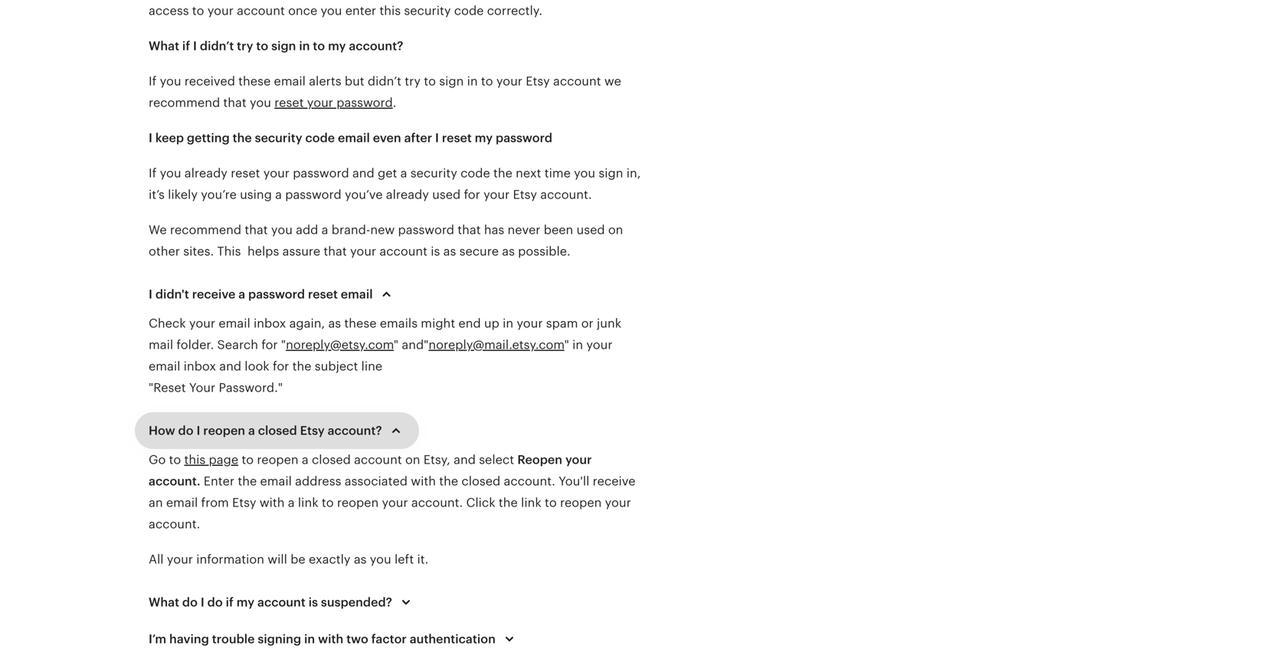 Task type: describe. For each thing, give the bounding box(es) containing it.
reopen your account
[[149, 453, 592, 488]]

but
[[345, 74, 365, 88]]

the down etsy,
[[439, 475, 459, 488]]

1 link from the left
[[298, 496, 319, 510]]

address
[[295, 475, 342, 488]]

0 vertical spatial didn't
[[200, 39, 234, 53]]

etsy inside if you received these email alerts but didn't try to sign in to your etsy account we recommend that you
[[526, 74, 550, 88]]

i didn't receive a password reset email
[[149, 287, 373, 301]]

email right the an
[[166, 496, 198, 510]]

1 vertical spatial already
[[386, 188, 429, 202]]

how
[[149, 424, 175, 438]]

this
[[184, 453, 206, 467]]

time
[[545, 166, 571, 180]]

password inside we recommend that you add a brand-new password that has never been used on other sites. this  helps assure that your account is as secure as possible.
[[398, 223, 455, 237]]

assure
[[283, 245, 321, 258]]

password down 'i keep getting the security code email even after i reset my password'
[[293, 166, 349, 180]]

reopen inside dropdown button
[[203, 424, 245, 438]]

security inside the if you already reset your password and get a security code the next time you sign in, it's likely you're using a password you've already used for your etsy account.
[[411, 166, 458, 180]]

email left address
[[260, 475, 292, 488]]

account inside what do i do if my account is suspended? dropdown button
[[258, 596, 306, 609]]

0 vertical spatial code
[[305, 131, 335, 145]]

on inside we recommend that you add a brand-new password that has never been used on other sites. this  helps assure that your account is as secure as possible.
[[609, 223, 624, 237]]

look
[[245, 360, 270, 373]]

how do i reopen a closed etsy account? button
[[135, 412, 419, 449]]

sign inside if you received these email alerts but didn't try to sign in to your etsy account we recommend that you
[[439, 74, 464, 88]]

etsy inside the if you already reset your password and get a security code the next time you sign in, it's likely you're using a password you've already used for your etsy account.
[[513, 188, 537, 202]]

i'm
[[149, 632, 167, 646]]

email inside check your email inbox again, as these emails might end up in your spam or junk mail folder. search for "
[[219, 317, 251, 330]]

account. down etsy,
[[412, 496, 463, 510]]

check
[[149, 317, 186, 330]]

likely
[[168, 188, 198, 202]]

enter the email address associated with the closed account. you'll receive an email from etsy with a link to reopen your account. click the link to reopen your account.
[[149, 475, 636, 531]]

might
[[421, 317, 456, 330]]

the right click
[[499, 496, 518, 510]]

account up associated
[[354, 453, 402, 467]]

helps
[[248, 245, 279, 258]]

i'm having trouble signing in with two factor authentication
[[149, 632, 496, 646]]

a inside we recommend that you add a brand-new password that has never been used on other sites. this  helps assure that your account is as secure as possible.
[[322, 223, 328, 237]]

we recommend that you add a brand-new password that has never been used on other sites. this  helps assure that your account is as secure as possible.
[[149, 223, 624, 258]]

0 vertical spatial security
[[255, 131, 303, 145]]

receive inside 'i didn't receive a password reset email' dropdown button
[[192, 287, 236, 301]]

authentication
[[410, 632, 496, 646]]

closed for associated
[[462, 475, 501, 488]]

information
[[196, 553, 264, 567]]

receive inside enter the email address associated with the closed account. you'll receive an email from etsy with a link to reopen your account. click the link to reopen your account.
[[593, 475, 636, 488]]

subject
[[315, 360, 358, 373]]

again,
[[289, 317, 325, 330]]

reopen down "how do i reopen a closed etsy account?" dropdown button
[[257, 453, 299, 467]]

left
[[395, 553, 414, 567]]

etsy,
[[424, 453, 451, 467]]

recommend inside we recommend that you add a brand-new password that has never been used on other sites. this  helps assure that your account is as secure as possible.
[[170, 223, 242, 237]]

do for how
[[178, 424, 194, 438]]

an
[[149, 496, 163, 510]]

using
[[240, 188, 272, 202]]

didn't
[[156, 287, 189, 301]]

how do i reopen a closed etsy account?
[[149, 424, 382, 438]]

what do i do if my account is suspended? button
[[135, 584, 429, 621]]

a inside enter the email address associated with the closed account. you'll receive an email from etsy with a link to reopen your account. click the link to reopen your account.
[[288, 496, 295, 510]]

emails
[[380, 317, 418, 330]]

up
[[484, 317, 500, 330]]

click
[[466, 496, 496, 510]]

if you received these email alerts but didn't try to sign in to your etsy account we recommend that you
[[149, 74, 622, 110]]

that up secure
[[458, 223, 481, 237]]

my inside dropdown button
[[237, 596, 255, 609]]

closed for to
[[312, 453, 351, 467]]

your inside we recommend that you add a brand-new password that has never been used on other sites. this  helps assure that your account is as secure as possible.
[[350, 245, 377, 258]]

line
[[362, 360, 383, 373]]

this page link
[[184, 453, 239, 467]]

never
[[508, 223, 541, 237]]

end
[[459, 317, 481, 330]]

reset your password link
[[275, 96, 393, 110]]

i up received
[[193, 39, 197, 53]]

in your email inbox and look for the subject line "reset your password."
[[149, 338, 613, 395]]

suspended?
[[321, 596, 393, 609]]

reset inside the if you already reset your password and get a security code the next time you sign in, it's likely you're using a password you've already used for your etsy account.
[[231, 166, 260, 180]]

inbox for and
[[184, 360, 216, 373]]

for inside the 'in your email inbox and look for the subject line "reset your password."'
[[273, 360, 289, 373]]

page
[[209, 453, 239, 467]]

received
[[185, 74, 235, 88]]

folder.
[[177, 338, 214, 352]]

secure
[[460, 245, 499, 258]]

and"
[[402, 338, 429, 352]]

and inside the if you already reset your password and get a security code the next time you sign in, it's likely you're using a password you've already used for your etsy account.
[[353, 166, 375, 180]]

i keep getting the security code email even after i reset my password
[[149, 131, 553, 145]]

the inside the 'in your email inbox and look for the subject line "reset your password."'
[[293, 360, 312, 373]]

for inside check your email inbox again, as these emails might end up in your spam or junk mail folder. search for "
[[262, 338, 278, 352]]

noreply@mail.etsy.com
[[429, 338, 565, 352]]

as right exactly
[[354, 553, 367, 567]]

you've
[[345, 188, 383, 202]]

0 horizontal spatial .
[[197, 475, 200, 488]]

getting
[[187, 131, 230, 145]]

2 vertical spatial and
[[454, 453, 476, 467]]

enter
[[204, 475, 235, 488]]

0 horizontal spatial with
[[260, 496, 285, 510]]

0 horizontal spatial if
[[182, 39, 190, 53]]

even
[[373, 131, 401, 145]]

i'm having trouble signing in with two factor authentication button
[[135, 621, 533, 649]]

spam
[[546, 317, 578, 330]]

3 " from the left
[[565, 338, 570, 352]]

i up this
[[197, 424, 200, 438]]

has
[[484, 223, 505, 237]]

i right after in the left top of the page
[[435, 131, 439, 145]]

a down password."
[[248, 424, 255, 438]]

signing
[[258, 632, 301, 646]]

2 " from the left
[[394, 338, 399, 352]]

2 horizontal spatial my
[[475, 131, 493, 145]]

that inside if you received these email alerts but didn't try to sign in to your etsy account we recommend that you
[[223, 96, 247, 110]]

it.
[[417, 553, 429, 567]]

go to this page to reopen a closed account on etsy, and select
[[149, 453, 514, 467]]

in inside dropdown button
[[304, 632, 315, 646]]

password up add
[[285, 188, 342, 202]]

the right enter
[[238, 475, 257, 488]]

we
[[149, 223, 167, 237]]

associated
[[345, 475, 408, 488]]

junk
[[597, 317, 622, 330]]

or
[[582, 317, 594, 330]]

get
[[378, 166, 397, 180]]

factor
[[372, 632, 407, 646]]

2 link from the left
[[521, 496, 542, 510]]

etsy inside dropdown button
[[300, 424, 325, 438]]

alerts
[[309, 74, 342, 88]]

your
[[189, 381, 216, 395]]

you right the time
[[574, 166, 596, 180]]

noreply@etsy.com " and" noreply@mail.etsy.com "
[[286, 338, 573, 352]]

you left received
[[160, 74, 181, 88]]

"reset
[[149, 381, 186, 395]]

trouble
[[212, 632, 255, 646]]

next
[[516, 166, 542, 180]]

new
[[371, 223, 395, 237]]

you up likely
[[160, 166, 181, 180]]

i didn't receive a password reset email button
[[135, 276, 410, 313]]

after
[[404, 131, 433, 145]]

account inside reopen your account
[[149, 475, 197, 488]]

all your information will be exactly as you left it.
[[149, 553, 429, 567]]

0 vertical spatial try
[[237, 39, 253, 53]]



Task type: locate. For each thing, give the bounding box(es) containing it.
1 vertical spatial is
[[309, 596, 318, 609]]

0 vertical spatial .
[[393, 96, 397, 110]]

these up noreply@etsy.com link
[[345, 317, 377, 330]]

noreply@etsy.com link
[[286, 338, 394, 352]]

with inside the i'm having trouble signing in with two factor authentication dropdown button
[[318, 632, 344, 646]]

code left next
[[461, 166, 490, 180]]

1 horizontal spatial these
[[345, 317, 377, 330]]

1 horizontal spatial inbox
[[254, 317, 286, 330]]

closed inside dropdown button
[[258, 424, 297, 438]]

your inside if you received these email alerts but didn't try to sign in to your etsy account we recommend that you
[[497, 74, 523, 88]]

add
[[296, 223, 318, 237]]

password up again,
[[248, 287, 305, 301]]

account? inside dropdown button
[[328, 424, 382, 438]]

these inside check your email inbox again, as these emails might end up in your spam or junk mail folder. search for "
[[345, 317, 377, 330]]

go
[[149, 453, 166, 467]]

these down 'what if i didn't try to sign in to my account?'
[[239, 74, 271, 88]]

password up next
[[496, 131, 553, 145]]

inbox down 'i didn't receive a password reset email' dropdown button
[[254, 317, 286, 330]]

0 vertical spatial on
[[609, 223, 624, 237]]

with up will
[[260, 496, 285, 510]]

0 vertical spatial used
[[432, 188, 461, 202]]

in inside if you received these email alerts but didn't try to sign in to your etsy account we recommend that you
[[467, 74, 478, 88]]

if up received
[[182, 39, 190, 53]]

1 vertical spatial inbox
[[184, 360, 216, 373]]

2 vertical spatial sign
[[599, 166, 624, 180]]

1 vertical spatial for
[[262, 338, 278, 352]]

code inside the if you already reset your password and get a security code the next time you sign in, it's likely you're using a password you've already used for your etsy account.
[[461, 166, 490, 180]]

1 vertical spatial didn't
[[368, 74, 402, 88]]

didn't inside if you received these email alerts but didn't try to sign in to your etsy account we recommend that you
[[368, 74, 402, 88]]

your inside the 'in your email inbox and look for the subject line "reset your password."'
[[587, 338, 613, 352]]

1 horizontal spatial security
[[411, 166, 458, 180]]

reset up using
[[231, 166, 260, 180]]

the left subject
[[293, 360, 312, 373]]

two
[[347, 632, 369, 646]]

1 horizontal spatial if
[[226, 596, 234, 609]]

what for what do i do if my account is suspended?
[[149, 596, 179, 609]]

that up 'helps'
[[245, 223, 268, 237]]

1 what from the top
[[149, 39, 179, 53]]

0 horizontal spatial on
[[406, 453, 421, 467]]

if up it's
[[149, 166, 157, 180]]

in inside check your email inbox again, as these emails might end up in your spam or junk mail folder. search for "
[[503, 317, 514, 330]]

in
[[299, 39, 310, 53], [467, 74, 478, 88], [503, 317, 514, 330], [573, 338, 584, 352], [304, 632, 315, 646]]

if
[[182, 39, 190, 53], [226, 596, 234, 609]]

0 vertical spatial if
[[182, 39, 190, 53]]

2 vertical spatial closed
[[462, 475, 501, 488]]

is left secure
[[431, 245, 440, 258]]

0 horizontal spatial already
[[185, 166, 228, 180]]

1 vertical spatial closed
[[312, 453, 351, 467]]

my up alerts
[[328, 39, 346, 53]]

1 vertical spatial code
[[461, 166, 490, 180]]

if left received
[[149, 74, 157, 88]]

the
[[233, 131, 252, 145], [494, 166, 513, 180], [293, 360, 312, 373], [238, 475, 257, 488], [439, 475, 459, 488], [499, 496, 518, 510]]

1 horizontal spatial sign
[[439, 74, 464, 88]]

password down but at top
[[337, 96, 393, 110]]

link down reopen
[[521, 496, 542, 510]]

sites.
[[183, 245, 214, 258]]

for up secure
[[464, 188, 481, 202]]

1 horizontal spatial closed
[[312, 453, 351, 467]]

0 horizontal spatial sign
[[271, 39, 296, 53]]

these inside if you received these email alerts but didn't try to sign in to your etsy account we recommend that you
[[239, 74, 271, 88]]

do right how in the bottom of the page
[[178, 424, 194, 438]]

reopen down associated
[[337, 496, 379, 510]]

that down received
[[223, 96, 247, 110]]

if for if you already reset your password and get a security code the next time you sign in, it's likely you're using a password you've already used for your etsy account.
[[149, 166, 157, 180]]

0 horizontal spatial didn't
[[200, 39, 234, 53]]

0 horizontal spatial my
[[237, 596, 255, 609]]

account. down the time
[[541, 188, 592, 202]]

sign inside the if you already reset your password and get a security code the next time you sign in, it's likely you're using a password you've already used for your etsy account.
[[599, 166, 624, 180]]

reopen
[[203, 424, 245, 438], [257, 453, 299, 467], [337, 496, 379, 510], [560, 496, 602, 510]]

1 horizontal spatial and
[[353, 166, 375, 180]]

1 vertical spatial try
[[405, 74, 421, 88]]

0 vertical spatial receive
[[192, 287, 236, 301]]

1 vertical spatial .
[[197, 475, 200, 488]]

try inside if you received these email alerts but didn't try to sign in to your etsy account we recommend that you
[[405, 74, 421, 88]]

0 vertical spatial account?
[[349, 39, 404, 53]]

password right new
[[398, 223, 455, 237]]

0 vertical spatial inbox
[[254, 317, 286, 330]]

what do i do if my account is suspended?
[[149, 596, 393, 609]]

didn't
[[200, 39, 234, 53], [368, 74, 402, 88]]

account inside we recommend that you add a brand-new password that has never been used on other sites. this  helps assure that your account is as secure as possible.
[[380, 245, 428, 258]]

for
[[464, 188, 481, 202], [262, 338, 278, 352], [273, 360, 289, 373]]

on
[[609, 223, 624, 237], [406, 453, 421, 467]]

closed
[[258, 424, 297, 438], [312, 453, 351, 467], [462, 475, 501, 488]]

for up look on the left of page
[[262, 338, 278, 352]]

what for what if i didn't try to sign in to my account?
[[149, 39, 179, 53]]

account inside if you received these email alerts but didn't try to sign in to your etsy account we recommend that you
[[553, 74, 602, 88]]

the left next
[[494, 166, 513, 180]]

email up check your email inbox again, as these emails might end up in your spam or junk mail folder. search for "
[[341, 287, 373, 301]]

1 vertical spatial and
[[219, 360, 242, 373]]

what inside what do i do if my account is suspended? dropdown button
[[149, 596, 179, 609]]

a
[[401, 166, 407, 180], [275, 188, 282, 202], [322, 223, 328, 237], [239, 287, 245, 301], [248, 424, 255, 438], [302, 453, 309, 467], [288, 496, 295, 510]]

i up having
[[201, 596, 205, 609]]

the right getting
[[233, 131, 252, 145]]

1 vertical spatial recommend
[[170, 223, 242, 237]]

you'll
[[559, 475, 590, 488]]

noreply@mail.etsy.com link
[[429, 338, 565, 352]]

and right etsy,
[[454, 453, 476, 467]]

is inside dropdown button
[[309, 596, 318, 609]]

security down after in the left top of the page
[[411, 166, 458, 180]]

check your email inbox again, as these emails might end up in your spam or junk mail folder. search for "
[[149, 317, 622, 352]]

1 horizontal spatial didn't
[[368, 74, 402, 88]]

2 horizontal spatial with
[[411, 475, 436, 488]]

and up you've on the left
[[353, 166, 375, 180]]

1 horizontal spatial receive
[[593, 475, 636, 488]]

account. inside the if you already reset your password and get a security code the next time you sign in, it's likely you're using a password you've already used for your etsy account.
[[541, 188, 592, 202]]

been
[[544, 223, 574, 237]]

if inside the if you already reset your password and get a security code the next time you sign in, it's likely you're using a password you've already used for your etsy account.
[[149, 166, 157, 180]]

etsy up go to this page to reopen a closed account on etsy, and select
[[300, 424, 325, 438]]

you inside we recommend that you add a brand-new password that has never been used on other sites. this  helps assure that your account is as secure as possible.
[[271, 223, 293, 237]]

recommend inside if you received these email alerts but didn't try to sign in to your etsy account we recommend that you
[[149, 96, 220, 110]]

1 vertical spatial these
[[345, 317, 377, 330]]

for right look on the left of page
[[273, 360, 289, 373]]

all
[[149, 553, 164, 567]]

do up trouble
[[208, 596, 223, 609]]

what if i didn't try to sign in to my account?
[[149, 39, 404, 53]]

password inside dropdown button
[[248, 287, 305, 301]]

a up address
[[302, 453, 309, 467]]

1 horizontal spatial with
[[318, 632, 344, 646]]

didn't right but at top
[[368, 74, 402, 88]]

and down 'search'
[[219, 360, 242, 373]]

2 horizontal spatial closed
[[462, 475, 501, 488]]

0 horizontal spatial try
[[237, 39, 253, 53]]

0 vertical spatial if
[[149, 74, 157, 88]]

account.
[[541, 188, 592, 202], [504, 475, 556, 488], [412, 496, 463, 510], [149, 517, 200, 531]]

1 horizontal spatial on
[[609, 223, 624, 237]]

2 if from the top
[[149, 166, 157, 180]]

closed down password."
[[258, 424, 297, 438]]

1 " from the left
[[281, 338, 286, 352]]

0 vertical spatial my
[[328, 39, 346, 53]]

with left two
[[318, 632, 344, 646]]

sign
[[271, 39, 296, 53], [439, 74, 464, 88], [599, 166, 624, 180]]

0 vertical spatial these
[[239, 74, 271, 88]]

having
[[169, 632, 209, 646]]

if you already reset your password and get a security code the next time you sign in, it's likely you're using a password you've already used for your etsy account.
[[149, 166, 641, 202]]

a up "all your information will be exactly as you left it."
[[288, 496, 295, 510]]

if for if you received these email alerts but didn't try to sign in to your etsy account we recommend that you
[[149, 74, 157, 88]]

0 horizontal spatial code
[[305, 131, 335, 145]]

email up 'search'
[[219, 317, 251, 330]]

do for what
[[182, 596, 198, 609]]

your inside reopen your account
[[566, 453, 592, 467]]

i left keep
[[149, 131, 153, 145]]

on right 'been'
[[609, 223, 624, 237]]

0 vertical spatial recommend
[[149, 96, 220, 110]]

inbox up your
[[184, 360, 216, 373]]

" right 'search'
[[281, 338, 286, 352]]

used
[[432, 188, 461, 202], [577, 223, 605, 237]]

if
[[149, 74, 157, 88], [149, 166, 157, 180]]

etsy down next
[[513, 188, 537, 202]]

security
[[255, 131, 303, 145], [411, 166, 458, 180]]

0 vertical spatial what
[[149, 39, 179, 53]]

. up even
[[393, 96, 397, 110]]

my right after in the left top of the page
[[475, 131, 493, 145]]

receive
[[192, 287, 236, 301], [593, 475, 636, 488]]

0 vertical spatial is
[[431, 245, 440, 258]]

other
[[149, 245, 180, 258]]

2 horizontal spatial "
[[565, 338, 570, 352]]

email left even
[[338, 131, 370, 145]]

to
[[256, 39, 268, 53], [313, 39, 325, 53], [424, 74, 436, 88], [481, 74, 493, 88], [169, 453, 181, 467], [242, 453, 254, 467], [322, 496, 334, 510], [545, 496, 557, 510]]

recommend down received
[[149, 96, 220, 110]]

1 if from the top
[[149, 74, 157, 88]]

as down has
[[502, 245, 515, 258]]

0 horizontal spatial and
[[219, 360, 242, 373]]

reset up again,
[[308, 287, 338, 301]]

1 horizontal spatial my
[[328, 39, 346, 53]]

reset down 'what if i didn't try to sign in to my account?'
[[275, 96, 304, 110]]

password
[[337, 96, 393, 110], [496, 131, 553, 145], [293, 166, 349, 180], [285, 188, 342, 202], [398, 223, 455, 237], [248, 287, 305, 301]]

1 vertical spatial security
[[411, 166, 458, 180]]

and inside the 'in your email inbox and look for the subject line "reset your password."'
[[219, 360, 242, 373]]

you left left
[[370, 553, 392, 567]]

that down brand- in the left top of the page
[[324, 245, 347, 258]]

inbox for again,
[[254, 317, 286, 330]]

is up i'm having trouble signing in with two factor authentication
[[309, 596, 318, 609]]

1 vertical spatial with
[[260, 496, 285, 510]]

used inside we recommend that you add a brand-new password that has never been used on other sites. this  helps assure that your account is as secure as possible.
[[577, 223, 605, 237]]

1 vertical spatial used
[[577, 223, 605, 237]]

1 horizontal spatial used
[[577, 223, 605, 237]]

2 vertical spatial my
[[237, 596, 255, 609]]

account. down reopen
[[504, 475, 556, 488]]

1 vertical spatial receive
[[593, 475, 636, 488]]

1 horizontal spatial "
[[394, 338, 399, 352]]

0 vertical spatial for
[[464, 188, 481, 202]]

inbox inside check your email inbox again, as these emails might end up in your spam or junk mail folder. search for "
[[254, 317, 286, 330]]

" left and" in the left bottom of the page
[[394, 338, 399, 352]]

receive right the you'll at the bottom left of page
[[593, 475, 636, 488]]

1 horizontal spatial code
[[461, 166, 490, 180]]

recommend up "sites."
[[170, 223, 242, 237]]

email
[[274, 74, 306, 88], [338, 131, 370, 145], [341, 287, 373, 301], [219, 317, 251, 330], [149, 360, 180, 373], [260, 475, 292, 488], [166, 496, 198, 510]]

etsy inside enter the email address associated with the closed account. you'll receive an email from etsy with a link to reopen your account. click the link to reopen your account.
[[232, 496, 256, 510]]

1 horizontal spatial link
[[521, 496, 542, 510]]

1 vertical spatial on
[[406, 453, 421, 467]]

0 vertical spatial already
[[185, 166, 228, 180]]

exactly
[[309, 553, 351, 567]]

"
[[281, 338, 286, 352], [394, 338, 399, 352], [565, 338, 570, 352]]

code
[[305, 131, 335, 145], [461, 166, 490, 180]]

0 horizontal spatial receive
[[192, 287, 236, 301]]

2 what from the top
[[149, 596, 179, 609]]

0 horizontal spatial link
[[298, 496, 319, 510]]

receive right didn't
[[192, 287, 236, 301]]

in,
[[627, 166, 641, 180]]

inbox inside the 'in your email inbox and look for the subject line "reset your password."'
[[184, 360, 216, 373]]

.
[[393, 96, 397, 110], [197, 475, 200, 488]]

as left secure
[[444, 245, 456, 258]]

0 vertical spatial with
[[411, 475, 436, 488]]

brand-
[[332, 223, 371, 237]]

a up 'search'
[[239, 287, 245, 301]]

these
[[239, 74, 271, 88], [345, 317, 377, 330]]

reopen down the you'll at the bottom left of page
[[560, 496, 602, 510]]

reset
[[275, 96, 304, 110], [442, 131, 472, 145], [231, 166, 260, 180], [308, 287, 338, 301]]

link
[[298, 496, 319, 510], [521, 496, 542, 510]]

your
[[497, 74, 523, 88], [307, 96, 333, 110], [264, 166, 290, 180], [484, 188, 510, 202], [350, 245, 377, 258], [189, 317, 215, 330], [517, 317, 543, 330], [587, 338, 613, 352], [566, 453, 592, 467], [382, 496, 408, 510], [605, 496, 632, 510], [167, 553, 193, 567]]

0 vertical spatial and
[[353, 166, 375, 180]]

2 horizontal spatial sign
[[599, 166, 624, 180]]

1 vertical spatial my
[[475, 131, 493, 145]]

email up ""reset"
[[149, 360, 180, 373]]

reset your password .
[[275, 96, 397, 110]]

etsy right from
[[232, 496, 256, 510]]

inbox
[[254, 317, 286, 330], [184, 360, 216, 373]]

account up signing
[[258, 596, 306, 609]]

we
[[605, 74, 622, 88]]

password."
[[219, 381, 283, 395]]

will
[[268, 553, 287, 567]]

as
[[444, 245, 456, 258], [502, 245, 515, 258], [328, 317, 341, 330], [354, 553, 367, 567]]

0 vertical spatial closed
[[258, 424, 297, 438]]

1 horizontal spatial try
[[405, 74, 421, 88]]

as inside check your email inbox again, as these emails might end up in your spam or junk mail folder. search for "
[[328, 317, 341, 330]]

select
[[479, 453, 514, 467]]

and
[[353, 166, 375, 180], [219, 360, 242, 373], [454, 453, 476, 467]]

with
[[411, 475, 436, 488], [260, 496, 285, 510], [318, 632, 344, 646]]

reset right after in the left top of the page
[[442, 131, 472, 145]]

do up having
[[182, 596, 198, 609]]

etsy left we
[[526, 74, 550, 88]]

1 horizontal spatial .
[[393, 96, 397, 110]]

in inside the 'in your email inbox and look for the subject line "reset your password."'
[[573, 338, 584, 352]]

account down new
[[380, 245, 428, 258]]

1 vertical spatial sign
[[439, 74, 464, 88]]

a right using
[[275, 188, 282, 202]]

0 horizontal spatial closed
[[258, 424, 297, 438]]

2 vertical spatial for
[[273, 360, 289, 373]]

email inside if you received these email alerts but didn't try to sign in to your etsy account we recommend that you
[[274, 74, 306, 88]]

email left alerts
[[274, 74, 306, 88]]

2 horizontal spatial and
[[454, 453, 476, 467]]

with for in
[[318, 632, 344, 646]]

0 horizontal spatial "
[[281, 338, 286, 352]]

closed up address
[[312, 453, 351, 467]]

0 vertical spatial sign
[[271, 39, 296, 53]]

do
[[178, 424, 194, 438], [182, 596, 198, 609], [208, 596, 223, 609]]

for inside the if you already reset your password and get a security code the next time you sign in, it's likely you're using a password you've already used for your etsy account.
[[464, 188, 481, 202]]

mail
[[149, 338, 173, 352]]

1 vertical spatial what
[[149, 596, 179, 609]]

try
[[237, 39, 253, 53], [405, 74, 421, 88]]

from
[[201, 496, 229, 510]]

if inside if you received these email alerts but didn't try to sign in to your etsy account we recommend that you
[[149, 74, 157, 88]]

account left we
[[553, 74, 602, 88]]

be
[[291, 553, 306, 567]]

code down reset your password link
[[305, 131, 335, 145]]

0 horizontal spatial is
[[309, 596, 318, 609]]

0 horizontal spatial used
[[432, 188, 461, 202]]

" inside check your email inbox again, as these emails might end up in your spam or junk mail folder. search for "
[[281, 338, 286, 352]]

i left didn't
[[149, 287, 153, 301]]

link down address
[[298, 496, 319, 510]]

didn't up received
[[200, 39, 234, 53]]

used inside the if you already reset your password and get a security code the next time you sign in, it's likely you're using a password you've already used for your etsy account.
[[432, 188, 461, 202]]

search
[[217, 338, 258, 352]]

possible.
[[518, 245, 571, 258]]

1 vertical spatial if
[[149, 166, 157, 180]]

already down get
[[386, 188, 429, 202]]

0 horizontal spatial security
[[255, 131, 303, 145]]

reset inside 'i didn't receive a password reset email' dropdown button
[[308, 287, 338, 301]]

1 horizontal spatial already
[[386, 188, 429, 202]]

0 horizontal spatial inbox
[[184, 360, 216, 373]]

a right get
[[401, 166, 407, 180]]

is inside we recommend that you add a brand-new password that has never been used on other sites. this  helps assure that your account is as secure as possible.
[[431, 245, 440, 258]]

1 horizontal spatial is
[[431, 245, 440, 258]]

if inside dropdown button
[[226, 596, 234, 609]]

my up trouble
[[237, 596, 255, 609]]

2 vertical spatial with
[[318, 632, 344, 646]]

the inside the if you already reset your password and get a security code the next time you sign in, it's likely you're using a password you've already used for your etsy account.
[[494, 166, 513, 180]]

used down after in the left top of the page
[[432, 188, 461, 202]]

email inside the 'in your email inbox and look for the subject line "reset your password."'
[[149, 360, 180, 373]]

is
[[431, 245, 440, 258], [309, 596, 318, 609]]

keep
[[156, 131, 184, 145]]

you left add
[[271, 223, 293, 237]]

if up trouble
[[226, 596, 234, 609]]

1 vertical spatial account?
[[328, 424, 382, 438]]

closed inside enter the email address associated with the closed account. you'll receive an email from etsy with a link to reopen your account. click the link to reopen your account.
[[462, 475, 501, 488]]

you down 'what if i didn't try to sign in to my account?'
[[250, 96, 271, 110]]

as up "noreply@etsy.com"
[[328, 317, 341, 330]]

a right add
[[322, 223, 328, 237]]

reopen
[[518, 453, 563, 467]]

0 horizontal spatial these
[[239, 74, 271, 88]]

account. down the an
[[149, 517, 200, 531]]

with for associated
[[411, 475, 436, 488]]

email inside dropdown button
[[341, 287, 373, 301]]

1 vertical spatial if
[[226, 596, 234, 609]]

you're
[[201, 188, 237, 202]]



Task type: vqa. For each thing, say whether or not it's contained in the screenshot.
SECURITY
yes



